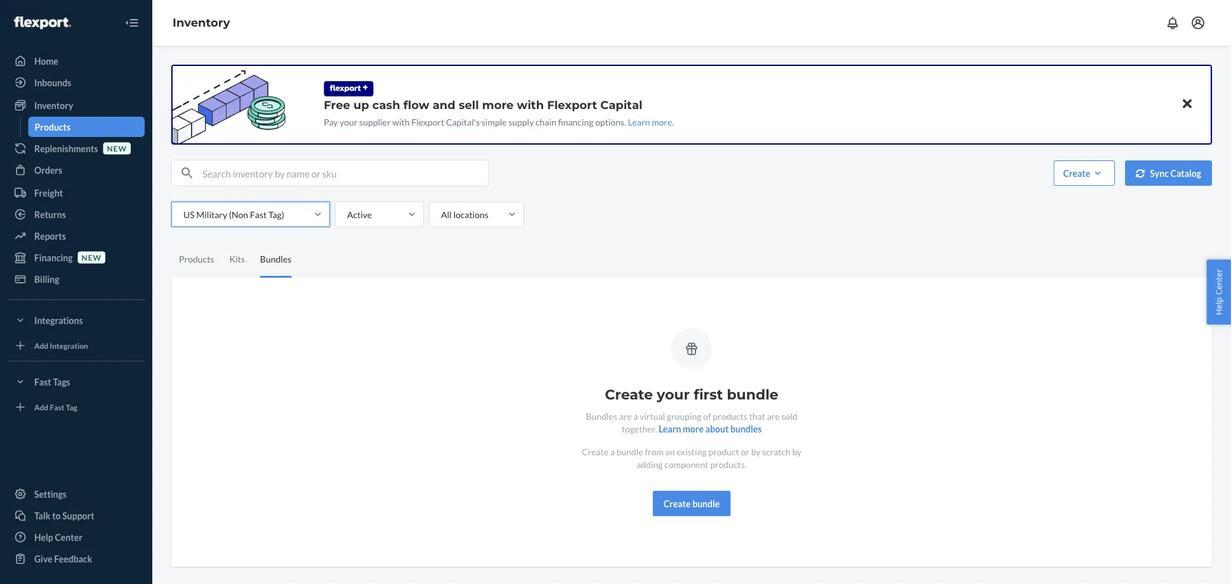 Task type: locate. For each thing, give the bounding box(es) containing it.
products up replenishments
[[35, 122, 71, 132]]

a left from
[[610, 447, 615, 457]]

are left sold
[[767, 411, 780, 422]]

0 horizontal spatial more
[[482, 98, 514, 112]]

more up simple
[[482, 98, 514, 112]]

0 vertical spatial inventory
[[173, 16, 230, 30]]

your right pay
[[340, 116, 358, 127]]

0 vertical spatial help
[[1213, 297, 1225, 315]]

new for financing
[[82, 253, 102, 262]]

freight
[[34, 188, 63, 198]]

2 horizontal spatial bundle
[[727, 386, 779, 403]]

grouping
[[667, 411, 702, 422]]

center
[[1213, 269, 1225, 295], [55, 532, 82, 543]]

1 vertical spatial a
[[610, 447, 615, 457]]

bundles for bundles
[[260, 254, 292, 265]]

bundle down 'component'
[[693, 499, 720, 509]]

2 by from the left
[[792, 447, 802, 457]]

open account menu image
[[1191, 15, 1206, 30]]

more right options.
[[652, 116, 672, 127]]

simple
[[482, 116, 507, 127]]

fast tags
[[34, 377, 70, 387]]

scratch
[[762, 447, 791, 457]]

with
[[517, 98, 544, 112], [392, 116, 410, 127]]

1 horizontal spatial a
[[634, 411, 638, 422]]

0 horizontal spatial bundle
[[617, 447, 643, 457]]

orders link
[[8, 160, 145, 180]]

fast left tag)
[[250, 209, 267, 220]]

1 by from the left
[[751, 447, 761, 457]]

1 vertical spatial inventory link
[[8, 95, 145, 116]]

0 vertical spatial add
[[34, 341, 48, 350]]

add left integration
[[34, 341, 48, 350]]

capital's
[[446, 116, 480, 127]]

up
[[354, 98, 369, 112]]

feedback
[[54, 554, 92, 565]]

new down products link
[[107, 144, 127, 153]]

1 are from the left
[[619, 411, 632, 422]]

bundles for bundles are a virtual grouping of products that are sold together.
[[586, 411, 617, 422]]

create your first bundle
[[605, 386, 779, 403]]

by right the or
[[751, 447, 761, 457]]

1 horizontal spatial bundles
[[586, 411, 617, 422]]

bundles right the kits
[[260, 254, 292, 265]]

0 vertical spatial learn
[[628, 116, 650, 127]]

sync
[[1150, 168, 1169, 179]]

more down grouping
[[683, 424, 704, 434]]

0 vertical spatial new
[[107, 144, 127, 153]]

1 horizontal spatial products
[[179, 254, 214, 265]]

0 horizontal spatial learn
[[628, 116, 650, 127]]

fast left tags
[[34, 377, 51, 387]]

new down reports link
[[82, 253, 102, 262]]

more
[[482, 98, 514, 112], [652, 116, 672, 127], [683, 424, 704, 434]]

1 vertical spatial inventory
[[34, 100, 73, 111]]

products
[[35, 122, 71, 132], [179, 254, 214, 265]]

integrations button
[[8, 310, 145, 331]]

bundle inside button
[[693, 499, 720, 509]]

1 vertical spatial fast
[[34, 377, 51, 387]]

learn more about bundles button
[[659, 423, 762, 435]]

2 horizontal spatial more
[[683, 424, 704, 434]]

center inside button
[[1213, 269, 1225, 295]]

by right scratch
[[792, 447, 802, 457]]

1 add from the top
[[34, 341, 48, 350]]

bundle up adding
[[617, 447, 643, 457]]

0 horizontal spatial are
[[619, 411, 632, 422]]

military
[[196, 209, 227, 220]]

orders
[[34, 165, 62, 175]]

1 horizontal spatial new
[[107, 144, 127, 153]]

flexport up financing
[[547, 98, 597, 112]]

are
[[619, 411, 632, 422], [767, 411, 780, 422]]

integration
[[50, 341, 88, 350]]

products left the kits
[[179, 254, 214, 265]]

locations
[[453, 209, 489, 220]]

inventory inside inventory link
[[34, 100, 73, 111]]

2 vertical spatial bundle
[[693, 499, 720, 509]]

add fast tag link
[[8, 397, 145, 418]]

flexport
[[547, 98, 597, 112], [411, 116, 444, 127]]

with down cash
[[392, 116, 410, 127]]

by
[[751, 447, 761, 457], [792, 447, 802, 457]]

a
[[634, 411, 638, 422], [610, 447, 615, 457]]

1 vertical spatial products
[[179, 254, 214, 265]]

home link
[[8, 51, 145, 71]]

flexport down flow
[[411, 116, 444, 127]]

0 vertical spatial more
[[482, 98, 514, 112]]

1 horizontal spatial with
[[517, 98, 544, 112]]

create for create a bundle from an existing product or by scratch by adding component products.
[[582, 447, 609, 457]]

bundles inside 'bundles are a virtual grouping of products that are sold together.'
[[586, 411, 617, 422]]

1 horizontal spatial help
[[1213, 297, 1225, 315]]

capital
[[600, 98, 643, 112]]

0 vertical spatial bundles
[[260, 254, 292, 265]]

your up grouping
[[657, 386, 690, 403]]

add
[[34, 341, 48, 350], [34, 403, 48, 412]]

create inside create a bundle from an existing product or by scratch by adding component products.
[[582, 447, 609, 457]]

0 vertical spatial inventory link
[[173, 16, 230, 30]]

give
[[34, 554, 52, 565]]

create a bundle from an existing product or by scratch by adding component products.
[[582, 447, 802, 470]]

0 vertical spatial a
[[634, 411, 638, 422]]

talk
[[34, 511, 50, 521]]

learn more about bundles
[[659, 424, 762, 434]]

0 horizontal spatial flexport
[[411, 116, 444, 127]]

free up cash flow and sell more with flexport capital pay your supplier with flexport capital's simple supply chain financing options. learn more .
[[324, 98, 674, 127]]

0 vertical spatial flexport
[[547, 98, 597, 112]]

0 vertical spatial help center
[[1213, 269, 1225, 315]]

from
[[645, 447, 664, 457]]

your
[[340, 116, 358, 127], [657, 386, 690, 403]]

add fast tag
[[34, 403, 77, 412]]

0 vertical spatial center
[[1213, 269, 1225, 295]]

help center link
[[8, 527, 145, 548]]

1 horizontal spatial flexport
[[547, 98, 597, 112]]

billing link
[[8, 269, 145, 289]]

learn down capital
[[628, 116, 650, 127]]

0 vertical spatial your
[[340, 116, 358, 127]]

1 vertical spatial help
[[34, 532, 53, 543]]

0 vertical spatial bundle
[[727, 386, 779, 403]]

0 horizontal spatial new
[[82, 253, 102, 262]]

pay
[[324, 116, 338, 127]]

new
[[107, 144, 127, 153], [82, 253, 102, 262]]

existing
[[677, 447, 707, 457]]

0 horizontal spatial by
[[751, 447, 761, 457]]

are up the "together."
[[619, 411, 632, 422]]

1 vertical spatial flexport
[[411, 116, 444, 127]]

2 add from the top
[[34, 403, 48, 412]]

1 horizontal spatial your
[[657, 386, 690, 403]]

1 horizontal spatial by
[[792, 447, 802, 457]]

with up supply
[[517, 98, 544, 112]]

1 horizontal spatial bundle
[[693, 499, 720, 509]]

0 horizontal spatial bundles
[[260, 254, 292, 265]]

integrations
[[34, 315, 83, 326]]

1 vertical spatial bundles
[[586, 411, 617, 422]]

add for add fast tag
[[34, 403, 48, 412]]

bundles are a virtual grouping of products that are sold together.
[[586, 411, 798, 434]]

sync alt image
[[1136, 169, 1145, 178]]

1 horizontal spatial learn
[[659, 424, 681, 434]]

bundles left virtual
[[586, 411, 617, 422]]

1 vertical spatial with
[[392, 116, 410, 127]]

learn
[[628, 116, 650, 127], [659, 424, 681, 434]]

bundle up that
[[727, 386, 779, 403]]

help center
[[1213, 269, 1225, 315], [34, 532, 82, 543]]

flow
[[403, 98, 429, 112]]

settings
[[34, 489, 67, 500]]

create for create your first bundle
[[605, 386, 653, 403]]

add down fast tags at the bottom of page
[[34, 403, 48, 412]]

2 vertical spatial more
[[683, 424, 704, 434]]

2 vertical spatial fast
[[50, 403, 64, 412]]

1 vertical spatial help center
[[34, 532, 82, 543]]

0 horizontal spatial help
[[34, 532, 53, 543]]

inventory link
[[173, 16, 230, 30], [8, 95, 145, 116]]

1 vertical spatial learn
[[659, 424, 681, 434]]

all locations
[[441, 209, 489, 220]]

0 vertical spatial fast
[[250, 209, 267, 220]]

0 horizontal spatial with
[[392, 116, 410, 127]]

talk to support button
[[8, 506, 145, 526]]

1 vertical spatial new
[[82, 253, 102, 262]]

fast
[[250, 209, 267, 220], [34, 377, 51, 387], [50, 403, 64, 412]]

2 are from the left
[[767, 411, 780, 422]]

0 horizontal spatial your
[[340, 116, 358, 127]]

learn down grouping
[[659, 424, 681, 434]]

talk to support
[[34, 511, 94, 521]]

help
[[1213, 297, 1225, 315], [34, 532, 53, 543]]

0 vertical spatial products
[[35, 122, 71, 132]]

1 horizontal spatial more
[[652, 116, 672, 127]]

give feedback
[[34, 554, 92, 565]]

create
[[1063, 168, 1091, 179], [605, 386, 653, 403], [582, 447, 609, 457], [664, 499, 691, 509]]

1 vertical spatial add
[[34, 403, 48, 412]]

open notifications image
[[1165, 15, 1181, 30]]

0 horizontal spatial a
[[610, 447, 615, 457]]

0 horizontal spatial products
[[35, 122, 71, 132]]

your inside free up cash flow and sell more with flexport capital pay your supplier with flexport capital's simple supply chain financing options. learn more .
[[340, 116, 358, 127]]

1 horizontal spatial inventory
[[173, 16, 230, 30]]

bundle
[[727, 386, 779, 403], [617, 447, 643, 457], [693, 499, 720, 509]]

a up the "together."
[[634, 411, 638, 422]]

1 vertical spatial bundle
[[617, 447, 643, 457]]

fast left tag
[[50, 403, 64, 412]]

0 horizontal spatial inventory
[[34, 100, 73, 111]]

0 horizontal spatial center
[[55, 532, 82, 543]]

bundles
[[731, 424, 762, 434]]

1 horizontal spatial help center
[[1213, 269, 1225, 315]]

1 horizontal spatial center
[[1213, 269, 1225, 295]]

1 horizontal spatial are
[[767, 411, 780, 422]]

inventory
[[173, 16, 230, 30], [34, 100, 73, 111]]



Task type: vqa. For each thing, say whether or not it's contained in the screenshot.
Lot within Button
no



Task type: describe. For each thing, give the bounding box(es) containing it.
sell
[[459, 98, 479, 112]]

help inside button
[[1213, 297, 1225, 315]]

that
[[749, 411, 765, 422]]

returns
[[34, 209, 66, 220]]

products
[[713, 411, 748, 422]]

free
[[324, 98, 350, 112]]

replenishments
[[34, 143, 98, 154]]

sold
[[782, 411, 798, 422]]

about
[[706, 424, 729, 434]]

1 horizontal spatial inventory link
[[173, 16, 230, 30]]

home
[[34, 56, 58, 66]]

flexport logo image
[[14, 16, 71, 29]]

us
[[183, 209, 195, 220]]

virtual
[[640, 411, 665, 422]]

sync catalog
[[1150, 168, 1201, 179]]

support
[[62, 511, 94, 521]]

add for add integration
[[34, 341, 48, 350]]

1 vertical spatial your
[[657, 386, 690, 403]]

new for replenishments
[[107, 144, 127, 153]]

supply
[[509, 116, 534, 127]]

reports link
[[8, 226, 145, 246]]

or
[[741, 447, 750, 457]]

create bundle button
[[653, 491, 731, 517]]

0 vertical spatial with
[[517, 98, 544, 112]]

create button
[[1054, 161, 1115, 186]]

cash
[[372, 98, 400, 112]]

kits
[[229, 254, 245, 265]]

create bundle
[[664, 499, 720, 509]]

help center button
[[1207, 260, 1231, 325]]

and
[[433, 98, 456, 112]]

catalog
[[1171, 168, 1201, 179]]

more inside "button"
[[683, 424, 704, 434]]

financing
[[558, 116, 594, 127]]

learn inside free up cash flow and sell more with flexport capital pay your supplier with flexport capital's simple supply chain financing options. learn more .
[[628, 116, 650, 127]]

1 vertical spatial center
[[55, 532, 82, 543]]

reports
[[34, 231, 66, 242]]

create bundle link
[[653, 491, 731, 517]]

product
[[708, 447, 739, 457]]

component
[[665, 459, 709, 470]]

create for create bundle
[[664, 499, 691, 509]]

fast tags button
[[8, 372, 145, 392]]

(non
[[229, 209, 248, 220]]

Search inventory by name or sku text field
[[202, 161, 488, 186]]

products link
[[28, 117, 145, 137]]

financing
[[34, 252, 73, 263]]

create for create
[[1063, 168, 1091, 179]]

active
[[347, 209, 372, 220]]

close navigation image
[[124, 15, 140, 30]]

options.
[[595, 116, 626, 127]]

close image
[[1183, 96, 1192, 111]]

billing
[[34, 274, 59, 285]]

to
[[52, 511, 61, 521]]

chain
[[536, 116, 557, 127]]

supplier
[[359, 116, 391, 127]]

freight link
[[8, 183, 145, 203]]

fast inside dropdown button
[[34, 377, 51, 387]]

inbounds link
[[8, 72, 145, 93]]

together.
[[622, 424, 657, 434]]

settings link
[[8, 484, 145, 505]]

give feedback button
[[8, 549, 145, 569]]

all
[[441, 209, 452, 220]]

0 horizontal spatial help center
[[34, 532, 82, 543]]

of
[[703, 411, 711, 422]]

adding
[[637, 459, 663, 470]]

learn inside "button"
[[659, 424, 681, 434]]

add integration link
[[8, 336, 145, 356]]

us military (non fast tag)
[[183, 209, 284, 220]]

bundle inside create a bundle from an existing product or by scratch by adding component products.
[[617, 447, 643, 457]]

returns link
[[8, 204, 145, 225]]

tag)
[[268, 209, 284, 220]]

add integration
[[34, 341, 88, 350]]

.
[[672, 116, 674, 127]]

products.
[[710, 459, 747, 470]]

1 vertical spatial more
[[652, 116, 672, 127]]

help center inside button
[[1213, 269, 1225, 315]]

tags
[[53, 377, 70, 387]]

an
[[666, 447, 675, 457]]

0 horizontal spatial inventory link
[[8, 95, 145, 116]]

a inside create a bundle from an existing product or by scratch by adding component products.
[[610, 447, 615, 457]]

a inside 'bundles are a virtual grouping of products that are sold together.'
[[634, 411, 638, 422]]

sync catalog button
[[1125, 161, 1212, 186]]

learn more link
[[628, 116, 672, 127]]

first
[[694, 386, 723, 403]]

tag
[[66, 403, 77, 412]]

inbounds
[[34, 77, 71, 88]]



